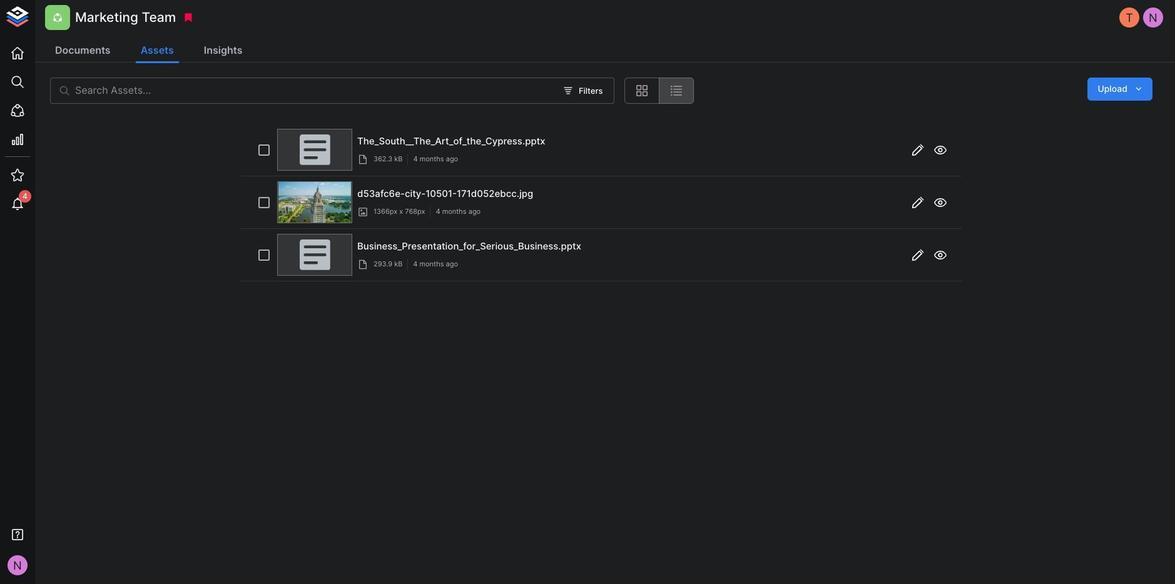Task type: vqa. For each thing, say whether or not it's contained in the screenshot.
1st 'Help' image from the bottom of the page
no



Task type: locate. For each thing, give the bounding box(es) containing it.
d53afc6e city 10501 171d052ebcc.jpg image
[[279, 182, 351, 223]]

Search Assets... text field
[[75, 78, 556, 104]]

group
[[625, 78, 695, 104]]



Task type: describe. For each thing, give the bounding box(es) containing it.
remove bookmark image
[[183, 12, 194, 23]]



